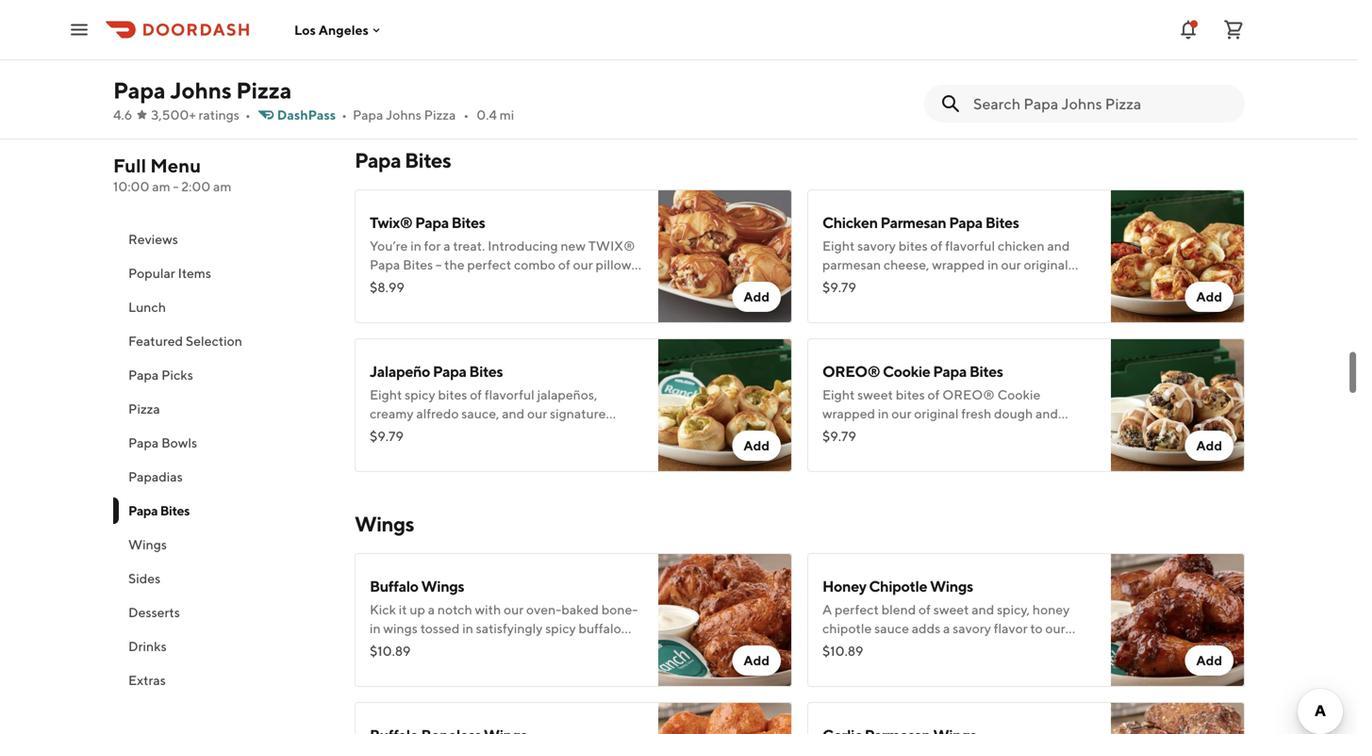 Task type: vqa. For each thing, say whether or not it's contained in the screenshot.
Tapas
no



Task type: locate. For each thing, give the bounding box(es) containing it.
$9.79 for oreo® cookie papa bites
[[822, 429, 856, 444]]

am right 2:00
[[213, 179, 232, 194]]

0 vertical spatial sauce
[[952, 295, 986, 310]]

wings up the buffalo at bottom
[[355, 512, 414, 537]]

of up icing
[[928, 387, 940, 403]]

baked inside oreo® cookie papa bites eight sweet bites of oreo® cookie wrapped in our original fresh dough and drizzled in icing. baked fresh and served with cream cheese icing dipping sauce on the side.
[[921, 425, 959, 440]]

0 horizontal spatial side.
[[1030, 295, 1057, 310]]

0 horizontal spatial pizza
[[870, 295, 901, 310]]

$9.79 down parmesan
[[822, 280, 856, 295]]

eight for chicken
[[822, 238, 855, 254]]

bites up chicken
[[985, 214, 1019, 232]]

open menu image
[[68, 18, 91, 41]]

johns left 0.4
[[386, 107, 421, 123]]

in up icing.
[[878, 406, 889, 422]]

0 horizontal spatial cookie
[[883, 363, 930, 381]]

0 vertical spatial side.
[[1030, 295, 1057, 310]]

1 vertical spatial pizza
[[870, 295, 901, 310]]

eight inside chicken parmesan papa bites eight savory bites of flavorful chicken and parmesan cheese, wrapped in our original fresh dough. baked fresh and served with original pizza dipping sauce on the side.
[[822, 238, 855, 254]]

dipping inside flatbread-style sandwich with alfredo sauce, cheese, italian sausage, salami and banana peppers. served with original pizza dipping sauce.
[[1032, 61, 1077, 76]]

1 horizontal spatial savory
[[953, 621, 991, 637]]

sauce inside honey chipotle wings a perfect blend of sweet and spicy, honey chipotle sauce adds a savory flavor to our bone-in, oven-baked wings. includes your choice of dipping sauce.
[[875, 621, 909, 637]]

papa up flavorful
[[949, 214, 983, 232]]

0 horizontal spatial sauce.
[[822, 80, 860, 95]]

wings up a
[[930, 578, 973, 596]]

dipping down the banana
[[1032, 61, 1077, 76]]

and down dough
[[994, 425, 1017, 440]]

0 vertical spatial pizza
[[998, 61, 1029, 76]]

and right chicken
[[1047, 238, 1070, 254]]

1 vertical spatial served
[[1020, 425, 1060, 440]]

1 horizontal spatial papa bites
[[355, 148, 451, 173]]

2 vertical spatial sauce
[[875, 621, 909, 637]]

papa
[[113, 77, 166, 104], [353, 107, 383, 123], [355, 148, 401, 173], [415, 214, 449, 232], [949, 214, 983, 232], [433, 363, 466, 381], [933, 363, 967, 381], [128, 367, 159, 383], [128, 435, 159, 451], [128, 503, 158, 519]]

$9.79 down jalapeño
[[370, 429, 404, 444]]

flatbread-style sandwich with alfredo sauce, cheese, italian sausage, salami and banana peppers. served with original pizza dipping sauce.
[[822, 23, 1091, 95]]

sweet inside honey chipotle wings a perfect blend of sweet and spicy, honey chipotle sauce adds a savory flavor to our bone-in, oven-baked wings. includes your choice of dipping sauce.
[[934, 602, 969, 618]]

on down dough
[[1025, 444, 1040, 459]]

1 vertical spatial baked
[[921, 425, 959, 440]]

full menu 10:00 am - 2:00 am
[[113, 155, 232, 194]]

sweet up a
[[934, 602, 969, 618]]

0 vertical spatial the
[[1007, 295, 1027, 310]]

sauce,
[[1054, 23, 1091, 39]]

bites up icing.
[[896, 387, 925, 403]]

sauce inside oreo® cookie papa bites eight sweet bites of oreo® cookie wrapped in our original fresh dough and drizzled in icing. baked fresh and served with cream cheese icing dipping sauce on the side.
[[987, 444, 1022, 459]]

1 vertical spatial the
[[1043, 444, 1063, 459]]

papadias button
[[113, 460, 332, 494]]

• right "ratings"
[[245, 107, 251, 123]]

1 horizontal spatial am
[[213, 179, 232, 194]]

original inside flatbread-style sandwich with alfredo sauce, cheese, italian sausage, salami and banana peppers. served with original pizza dipping sauce.
[[951, 61, 995, 76]]

of down parmesan
[[930, 238, 943, 254]]

0 vertical spatial sauce.
[[822, 80, 860, 95]]

dipping right icing
[[939, 444, 985, 459]]

twix® papa bites image
[[658, 190, 792, 324]]

fresh down flavorful
[[941, 276, 971, 291]]

1 vertical spatial wrapped
[[822, 406, 875, 422]]

1 horizontal spatial •
[[342, 107, 347, 123]]

our inside chicken parmesan papa bites eight savory bites of flavorful chicken and parmesan cheese, wrapped in our original fresh dough. baked fresh and served with original pizza dipping sauce on the side.
[[1001, 257, 1021, 273]]

a
[[822, 602, 832, 618]]

of up adds
[[919, 602, 931, 618]]

buffalo wings
[[370, 578, 464, 596]]

sauce up 'oven-' at the right
[[875, 621, 909, 637]]

0 vertical spatial cookie
[[883, 363, 930, 381]]

2 horizontal spatial pizza
[[424, 107, 456, 123]]

0 vertical spatial bites
[[899, 238, 928, 254]]

am left -
[[152, 179, 170, 194]]

original down salami
[[951, 61, 995, 76]]

0 horizontal spatial papa bites
[[128, 503, 190, 519]]

bites down parmesan
[[899, 238, 928, 254]]

of
[[930, 238, 943, 254], [928, 387, 940, 403], [919, 602, 931, 618], [865, 659, 877, 674]]

bites down papadias
[[160, 503, 190, 519]]

and down the alfredo
[[1005, 42, 1028, 58]]

on down chicken
[[989, 295, 1004, 310]]

papa right jalapeño
[[433, 363, 466, 381]]

perfect
[[835, 602, 879, 618]]

savory up wings.
[[953, 621, 991, 637]]

sauce. inside flatbread-style sandwich with alfredo sauce, cheese, italian sausage, salami and banana peppers. served with original pizza dipping sauce.
[[822, 80, 860, 95]]

1 horizontal spatial our
[[1001, 257, 1021, 273]]

the
[[1007, 295, 1027, 310], [1043, 444, 1063, 459]]

dipping down 'oven-' at the right
[[880, 659, 926, 674]]

1 horizontal spatial cookie
[[998, 387, 1041, 403]]

johns
[[170, 77, 232, 104], [386, 107, 421, 123]]

in down flavorful
[[988, 257, 999, 273]]

buffalo
[[370, 578, 418, 596]]

desserts button
[[113, 596, 332, 630]]

$10.89 down chipotle in the bottom right of the page
[[822, 644, 863, 659]]

1 vertical spatial our
[[892, 406, 912, 422]]

$10.89 down the buffalo at bottom
[[370, 644, 411, 659]]

menu
[[150, 155, 201, 177]]

chicken parmesan papa bites image
[[1111, 190, 1245, 324]]

1 horizontal spatial pizza
[[998, 61, 1029, 76]]

1 vertical spatial sweet
[[934, 602, 969, 618]]

0 vertical spatial baked
[[900, 276, 938, 291]]

cheese
[[862, 444, 905, 459]]

papa up icing
[[933, 363, 967, 381]]

chicken
[[822, 214, 878, 232]]

peppers.
[[822, 61, 874, 76]]

the inside oreo® cookie papa bites eight sweet bites of oreo® cookie wrapped in our original fresh dough and drizzled in icing. baked fresh and served with cream cheese icing dipping sauce on the side.
[[1043, 444, 1063, 459]]

and
[[1005, 42, 1028, 58], [1047, 238, 1070, 254], [973, 276, 996, 291], [1036, 406, 1058, 422], [994, 425, 1017, 440], [972, 602, 994, 618]]

eight
[[822, 238, 855, 254], [822, 387, 855, 403]]

0 vertical spatial in
[[988, 257, 999, 273]]

1 horizontal spatial cheese,
[[884, 257, 929, 273]]

pizza inside flatbread-style sandwich with alfredo sauce, cheese, italian sausage, salami and banana peppers. served with original pizza dipping sauce.
[[998, 61, 1029, 76]]

pizza down 'papa picks'
[[128, 401, 160, 417]]

served inside oreo® cookie papa bites eight sweet bites of oreo® cookie wrapped in our original fresh dough and drizzled in icing. baked fresh and served with cream cheese icing dipping sauce on the side.
[[1020, 425, 1060, 440]]

0 horizontal spatial sauce
[[875, 621, 909, 637]]

side. inside chicken parmesan papa bites eight savory bites of flavorful chicken and parmesan cheese, wrapped in our original fresh dough. baked fresh and served with original pizza dipping sauce on the side.
[[1030, 295, 1057, 310]]

1 vertical spatial oreo®
[[942, 387, 995, 403]]

buffalo wings image
[[658, 554, 792, 688]]

our right to
[[1045, 621, 1065, 637]]

our up icing.
[[892, 406, 912, 422]]

style
[[887, 23, 915, 39]]

oreo® up dough
[[942, 387, 995, 403]]

reviews button
[[113, 223, 332, 257]]

1 vertical spatial sauce
[[987, 444, 1022, 459]]

ratings
[[199, 107, 239, 123]]

wings inside honey chipotle wings a perfect blend of sweet and spicy, honey chipotle sauce adds a savory flavor to our bone-in, oven-baked wings. includes your choice of dipping sauce.
[[930, 578, 973, 596]]

on
[[989, 295, 1004, 310], [1025, 444, 1040, 459]]

baked inside chicken parmesan papa bites eight savory bites of flavorful chicken and parmesan cheese, wrapped in our original fresh dough. baked fresh and served with original pizza dipping sauce on the side.
[[900, 276, 938, 291]]

wings up sides
[[128, 537, 167, 553]]

and left spicy,
[[972, 602, 994, 618]]

drizzled
[[822, 425, 870, 440]]

pizza up dashpass
[[236, 77, 292, 104]]

featured selection button
[[113, 324, 332, 358]]

1 vertical spatial johns
[[386, 107, 421, 123]]

$9.79 for chicken parmesan papa bites
[[822, 280, 856, 295]]

• left 0.4
[[463, 107, 469, 123]]

sweet up icing.
[[858, 387, 893, 403]]

honey chipotle wings image
[[1111, 554, 1245, 688]]

bites inside oreo® cookie papa bites eight sweet bites of oreo® cookie wrapped in our original fresh dough and drizzled in icing. baked fresh and served with cream cheese icing dipping sauce on the side.
[[896, 387, 925, 403]]

0 vertical spatial wrapped
[[932, 257, 985, 273]]

0 vertical spatial on
[[989, 295, 1004, 310]]

our down chicken
[[1001, 257, 1021, 273]]

savory up parmesan
[[858, 238, 896, 254]]

papa left bowls in the left bottom of the page
[[128, 435, 159, 451]]

of inside chicken parmesan papa bites eight savory bites of flavorful chicken and parmesan cheese, wrapped in our original fresh dough. baked fresh and served with original pizza dipping sauce on the side.
[[930, 238, 943, 254]]

cheese, up peppers.
[[822, 42, 868, 58]]

2 eight from the top
[[822, 387, 855, 403]]

0 horizontal spatial cheese,
[[822, 42, 868, 58]]

pizza down salami
[[998, 61, 1029, 76]]

baked right dough.
[[900, 276, 938, 291]]

wings right the buffalo at bottom
[[421, 578, 464, 596]]

0 vertical spatial eight
[[822, 238, 855, 254]]

dipping down flavorful
[[903, 295, 949, 310]]

jalapeño papa bites image
[[658, 339, 792, 473]]

1 horizontal spatial wrapped
[[932, 257, 985, 273]]

dipping
[[1032, 61, 1077, 76], [903, 295, 949, 310], [939, 444, 985, 459], [880, 659, 926, 674]]

0 vertical spatial papa bites
[[355, 148, 451, 173]]

2 vertical spatial our
[[1045, 621, 1065, 637]]

1 vertical spatial savory
[[953, 621, 991, 637]]

0 vertical spatial cheese,
[[822, 42, 868, 58]]

$10.89 for honey chipotle wings
[[822, 644, 863, 659]]

sauce
[[952, 295, 986, 310], [987, 444, 1022, 459], [875, 621, 909, 637]]

0 horizontal spatial the
[[1007, 295, 1027, 310]]

eight inside oreo® cookie papa bites eight sweet bites of oreo® cookie wrapped in our original fresh dough and drizzled in icing. baked fresh and served with cream cheese icing dipping sauce on the side.
[[822, 387, 855, 403]]

pizza
[[236, 77, 292, 104], [424, 107, 456, 123], [128, 401, 160, 417]]

in
[[988, 257, 999, 273], [878, 406, 889, 422], [873, 425, 884, 440]]

papa down papadias
[[128, 503, 158, 519]]

0 horizontal spatial sweet
[[858, 387, 893, 403]]

1 vertical spatial cheese,
[[884, 257, 929, 273]]

1 vertical spatial pizza
[[424, 107, 456, 123]]

baked up icing
[[921, 425, 959, 440]]

served down dough
[[1020, 425, 1060, 440]]

0 horizontal spatial $10.89
[[370, 644, 411, 659]]

0 items, open order cart image
[[1222, 18, 1245, 41]]

with inside oreo® cookie papa bites eight sweet bites of oreo® cookie wrapped in our original fresh dough and drizzled in icing. baked fresh and served with cream cheese icing dipping sauce on the side.
[[1063, 425, 1089, 440]]

wrapped down flavorful
[[932, 257, 985, 273]]

bites inside chicken parmesan papa bites eight savory bites of flavorful chicken and parmesan cheese, wrapped in our original fresh dough. baked fresh and served with original pizza dipping sauce on the side.
[[899, 238, 928, 254]]

your
[[1045, 640, 1071, 656]]

papa bites down papadias
[[128, 503, 190, 519]]

1 $10.89 from the left
[[370, 644, 411, 659]]

cookie up icing.
[[883, 363, 930, 381]]

0 vertical spatial johns
[[170, 77, 232, 104]]

cookie up dough
[[998, 387, 1041, 403]]

papa bites down papa johns pizza • 0.4 mi
[[355, 148, 451, 173]]

$9.79 for jalapeño papa bites
[[370, 429, 404, 444]]

1 vertical spatial papa bites
[[128, 503, 190, 519]]

parmesan
[[880, 214, 946, 232]]

0 vertical spatial savory
[[858, 238, 896, 254]]

2 horizontal spatial our
[[1045, 621, 1065, 637]]

1 horizontal spatial side.
[[1066, 444, 1093, 459]]

0 vertical spatial our
[[1001, 257, 1021, 273]]

original
[[951, 61, 995, 76], [1024, 257, 1068, 273], [822, 295, 867, 310], [914, 406, 959, 422]]

1 vertical spatial bites
[[896, 387, 925, 403]]

papa inside chicken parmesan papa bites eight savory bites of flavorful chicken and parmesan cheese, wrapped in our original fresh dough. baked fresh and served with original pizza dipping sauce on the side.
[[949, 214, 983, 232]]

2 horizontal spatial sauce
[[987, 444, 1022, 459]]

fresh down parmesan
[[822, 276, 853, 291]]

sauce down dough
[[987, 444, 1022, 459]]

in,
[[859, 640, 873, 656]]

wrapped
[[932, 257, 985, 273], [822, 406, 875, 422]]

baked
[[900, 276, 938, 291], [921, 425, 959, 440]]

pizza
[[998, 61, 1029, 76], [870, 295, 901, 310]]

1 vertical spatial on
[[1025, 444, 1040, 459]]

sweet
[[858, 387, 893, 403], [934, 602, 969, 618]]

cheese,
[[822, 42, 868, 58], [884, 257, 929, 273]]

fresh left dough
[[961, 406, 992, 422]]

johns up 3,500+ ratings •
[[170, 77, 232, 104]]

wrapped up 'drizzled'
[[822, 406, 875, 422]]

our
[[1001, 257, 1021, 273], [892, 406, 912, 422], [1045, 621, 1065, 637]]

1 vertical spatial in
[[878, 406, 889, 422]]

sides
[[128, 571, 161, 587]]

• right dashpass
[[342, 107, 347, 123]]

1 horizontal spatial sweet
[[934, 602, 969, 618]]

wings
[[355, 512, 414, 537], [128, 537, 167, 553], [421, 578, 464, 596], [930, 578, 973, 596]]

served down chicken
[[999, 276, 1039, 291]]

original up icing.
[[914, 406, 959, 422]]

oreo® up 'drizzled'
[[822, 363, 880, 381]]

sausage,
[[911, 42, 962, 58]]

in inside chicken parmesan papa bites eight savory bites of flavorful chicken and parmesan cheese, wrapped in our original fresh dough. baked fresh and served with original pizza dipping sauce on the side.
[[988, 257, 999, 273]]

papa left picks
[[128, 367, 159, 383]]

the inside chicken parmesan papa bites eight savory bites of flavorful chicken and parmesan cheese, wrapped in our original fresh dough. baked fresh and served with original pizza dipping sauce on the side.
[[1007, 295, 1027, 310]]

served
[[877, 61, 919, 76]]

$9.79 left cheese
[[822, 429, 856, 444]]

in up cheese
[[873, 425, 884, 440]]

0 vertical spatial sweet
[[858, 387, 893, 403]]

sweet inside oreo® cookie papa bites eight sweet bites of oreo® cookie wrapped in our original fresh dough and drizzled in icing. baked fresh and served with cream cheese icing dipping sauce on the side.
[[858, 387, 893, 403]]

1 horizontal spatial pizza
[[236, 77, 292, 104]]

sides button
[[113, 562, 332, 596]]

bites up dough
[[969, 363, 1003, 381]]

dipping inside chicken parmesan papa bites eight savory bites of flavorful chicken and parmesan cheese, wrapped in our original fresh dough. baked fresh and served with original pizza dipping sauce on the side.
[[903, 295, 949, 310]]

0 horizontal spatial am
[[152, 179, 170, 194]]

eight up parmesan
[[822, 238, 855, 254]]

1 horizontal spatial $10.89
[[822, 644, 863, 659]]

0 horizontal spatial on
[[989, 295, 1004, 310]]

1 vertical spatial cookie
[[998, 387, 1041, 403]]

pizza left 0.4
[[424, 107, 456, 123]]

add
[[1196, 74, 1222, 90], [744, 289, 770, 305], [1196, 289, 1222, 305], [744, 438, 770, 454], [1196, 438, 1222, 454], [744, 653, 770, 669], [1196, 653, 1222, 669]]

picks
[[161, 367, 193, 383]]

bites right "twix®"
[[451, 214, 485, 232]]

side.
[[1030, 295, 1057, 310], [1066, 444, 1093, 459]]

bowls
[[161, 435, 197, 451]]

1 horizontal spatial sauce.
[[928, 659, 966, 674]]

1 horizontal spatial on
[[1025, 444, 1040, 459]]

sauce. inside honey chipotle wings a perfect blend of sweet and spicy, honey chipotle sauce adds a savory flavor to our bone-in, oven-baked wings. includes your choice of dipping sauce.
[[928, 659, 966, 674]]

1 vertical spatial eight
[[822, 387, 855, 403]]

papa johns pizza
[[113, 77, 292, 104]]

1 horizontal spatial johns
[[386, 107, 421, 123]]

pizza down dough.
[[870, 295, 901, 310]]

1 vertical spatial side.
[[1066, 444, 1093, 459]]

0 horizontal spatial pizza
[[128, 401, 160, 417]]

sauce. down peppers.
[[822, 80, 860, 95]]

wings inside "button"
[[128, 537, 167, 553]]

add for jalapeño papa bites
[[744, 438, 770, 454]]

0 vertical spatial served
[[999, 276, 1039, 291]]

2 • from the left
[[342, 107, 347, 123]]

0 horizontal spatial wrapped
[[822, 406, 875, 422]]

0 horizontal spatial savory
[[858, 238, 896, 254]]

1 horizontal spatial oreo®
[[942, 387, 995, 403]]

eight up 'drizzled'
[[822, 387, 855, 403]]

our inside oreo® cookie papa bites eight sweet bites of oreo® cookie wrapped in our original fresh dough and drizzled in icing. baked fresh and served with cream cheese icing dipping sauce on the side.
[[892, 406, 912, 422]]

0 horizontal spatial our
[[892, 406, 912, 422]]

1 horizontal spatial sauce
[[952, 295, 986, 310]]

4.6
[[113, 107, 132, 123]]

sauce down flavorful
[[952, 295, 986, 310]]

and right dough
[[1036, 406, 1058, 422]]

1 • from the left
[[245, 107, 251, 123]]

3,500+ ratings •
[[151, 107, 251, 123]]

•
[[245, 107, 251, 123], [342, 107, 347, 123], [463, 107, 469, 123]]

0 horizontal spatial •
[[245, 107, 251, 123]]

spicy,
[[997, 602, 1030, 618]]

0 vertical spatial pizza
[[236, 77, 292, 104]]

am
[[152, 179, 170, 194], [213, 179, 232, 194]]

1 horizontal spatial the
[[1043, 444, 1063, 459]]

lunch
[[128, 299, 166, 315]]

cheese, up dough.
[[884, 257, 929, 273]]

0 vertical spatial oreo®
[[822, 363, 880, 381]]

2 vertical spatial pizza
[[128, 401, 160, 417]]

pizza inside button
[[128, 401, 160, 417]]

popular
[[128, 266, 175, 281]]

wrapped inside chicken parmesan papa bites eight savory bites of flavorful chicken and parmesan cheese, wrapped in our original fresh dough. baked fresh and served with original pizza dipping sauce on the side.
[[932, 257, 985, 273]]

1 eight from the top
[[822, 238, 855, 254]]

2 horizontal spatial •
[[463, 107, 469, 123]]

sauce.
[[822, 80, 860, 95], [928, 659, 966, 674]]

1 vertical spatial sauce.
[[928, 659, 966, 674]]

served
[[999, 276, 1039, 291], [1020, 425, 1060, 440]]

0 horizontal spatial oreo®
[[822, 363, 880, 381]]

2 $10.89 from the left
[[822, 644, 863, 659]]

sauce. down baked
[[928, 659, 966, 674]]

add button
[[1185, 67, 1234, 97], [732, 282, 781, 312], [1185, 282, 1234, 312], [732, 431, 781, 461], [1185, 431, 1234, 461], [732, 646, 781, 676], [1185, 646, 1234, 676]]

0 horizontal spatial johns
[[170, 77, 232, 104]]

10:00
[[113, 179, 149, 194]]



Task type: describe. For each thing, give the bounding box(es) containing it.
cream
[[822, 444, 860, 459]]

oreo® cookie papa bites eight sweet bites of oreo® cookie wrapped in our original fresh dough and drizzled in icing. baked fresh and served with cream cheese icing dipping sauce on the side.
[[822, 363, 1093, 459]]

add button for buffalo wings
[[732, 646, 781, 676]]

los
[[294, 22, 316, 37]]

of inside oreo® cookie papa bites eight sweet bites of oreo® cookie wrapped in our original fresh dough and drizzled in icing. baked fresh and served with cream cheese icing dipping sauce on the side.
[[928, 387, 940, 403]]

savory inside honey chipotle wings a perfect blend of sweet and spicy, honey chipotle sauce adds a savory flavor to our bone-in, oven-baked wings. includes your choice of dipping sauce.
[[953, 621, 991, 637]]

add for twix® papa bites
[[744, 289, 770, 305]]

add for oreo® cookie papa bites
[[1196, 438, 1222, 454]]

papa right "twix®"
[[415, 214, 449, 232]]

papa bowls
[[128, 435, 197, 451]]

with inside chicken parmesan papa bites eight savory bites of flavorful chicken and parmesan cheese, wrapped in our original fresh dough. baked fresh and served with original pizza dipping sauce on the side.
[[1042, 276, 1068, 291]]

jalapeño papa bites
[[370, 363, 503, 381]]

popular items button
[[113, 257, 332, 291]]

on inside chicken parmesan papa bites eight savory bites of flavorful chicken and parmesan cheese, wrapped in our original fresh dough. baked fresh and served with original pizza dipping sauce on the side.
[[989, 295, 1004, 310]]

adds
[[912, 621, 941, 637]]

popular items
[[128, 266, 211, 281]]

flavor
[[994, 621, 1028, 637]]

drinks
[[128, 639, 167, 655]]

includes
[[991, 640, 1042, 656]]

sauce inside chicken parmesan papa bites eight savory bites of flavorful chicken and parmesan cheese, wrapped in our original fresh dough. baked fresh and served with original pizza dipping sauce on the side.
[[952, 295, 986, 310]]

eight for oreo®
[[822, 387, 855, 403]]

chipotle
[[869, 578, 927, 596]]

2 vertical spatial in
[[873, 425, 884, 440]]

original inside oreo® cookie papa bites eight sweet bites of oreo® cookie wrapped in our original fresh dough and drizzled in icing. baked fresh and served with cream cheese icing dipping sauce on the side.
[[914, 406, 959, 422]]

cheese, inside chicken parmesan papa bites eight savory bites of flavorful chicken and parmesan cheese, wrapped in our original fresh dough. baked fresh and served with original pizza dipping sauce on the side.
[[884, 257, 929, 273]]

reviews
[[128, 232, 178, 247]]

our inside honey chipotle wings a perfect blend of sweet and spicy, honey chipotle sauce adds a savory flavor to our bone-in, oven-baked wings. includes your choice of dipping sauce.
[[1045, 621, 1065, 637]]

alfredo
[[1006, 23, 1051, 39]]

pizza for papa johns pizza
[[236, 77, 292, 104]]

add button for twix® papa bites
[[732, 282, 781, 312]]

3 • from the left
[[463, 107, 469, 123]]

original down chicken
[[1024, 257, 1068, 273]]

and inside honey chipotle wings a perfect blend of sweet and spicy, honey chipotle sauce adds a savory flavor to our bone-in, oven-baked wings. includes your choice of dipping sauce.
[[972, 602, 994, 618]]

pizza inside chicken parmesan papa bites eight savory bites of flavorful chicken and parmesan cheese, wrapped in our original fresh dough. baked fresh and served with original pizza dipping sauce on the side.
[[870, 295, 901, 310]]

chicken parmesan papa bites eight savory bites of flavorful chicken and parmesan cheese, wrapped in our original fresh dough. baked fresh and served with original pizza dipping sauce on the side.
[[822, 214, 1070, 310]]

pizza button
[[113, 392, 332, 426]]

and inside flatbread-style sandwich with alfredo sauce, cheese, italian sausage, salami and banana peppers. served with original pizza dipping sauce.
[[1005, 42, 1028, 58]]

drinks button
[[113, 630, 332, 664]]

los angeles button
[[294, 22, 384, 37]]

buffalo boneless wings image
[[658, 703, 792, 735]]

of down in,
[[865, 659, 877, 674]]

twix® papa bites
[[370, 214, 485, 232]]

flatbread-
[[822, 23, 887, 39]]

full
[[113, 155, 146, 177]]

served inside chicken parmesan papa bites eight savory bites of flavorful chicken and parmesan cheese, wrapped in our original fresh dough. baked fresh and served with original pizza dipping sauce on the side.
[[999, 276, 1039, 291]]

add button for chicken parmesan papa bites
[[1185, 282, 1234, 312]]

honey
[[822, 578, 866, 596]]

add button for oreo® cookie papa bites
[[1185, 431, 1234, 461]]

add for honey chipotle wings
[[1196, 653, 1222, 669]]

2:00
[[181, 179, 211, 194]]

savory inside chicken parmesan papa bites eight savory bites of flavorful chicken and parmesan cheese, wrapped in our original fresh dough. baked fresh and served with original pizza dipping sauce on the side.
[[858, 238, 896, 254]]

bone-
[[822, 640, 859, 656]]

italian papadia image
[[1111, 0, 1245, 108]]

blend
[[882, 602, 916, 618]]

icing.
[[886, 425, 918, 440]]

baked
[[911, 640, 948, 656]]

Item Search search field
[[973, 93, 1230, 114]]

papa picks
[[128, 367, 193, 383]]

johns for papa johns pizza
[[170, 77, 232, 104]]

parmesan
[[822, 257, 881, 273]]

papa bowls button
[[113, 426, 332, 460]]

sandwich
[[918, 23, 974, 39]]

papadias
[[128, 469, 183, 485]]

dipping inside oreo® cookie papa bites eight sweet bites of oreo® cookie wrapped in our original fresh dough and drizzled in icing. baked fresh and served with cream cheese icing dipping sauce on the side.
[[939, 444, 985, 459]]

jalapeño
[[370, 363, 430, 381]]

0.4
[[477, 107, 497, 123]]

pizza for papa johns pizza • 0.4 mi
[[424, 107, 456, 123]]

garlic parmesan wings image
[[1111, 703, 1245, 735]]

add button for jalapeño papa bites
[[732, 431, 781, 461]]

johns for papa johns pizza • 0.4 mi
[[386, 107, 421, 123]]

bites inside oreo® cookie papa bites eight sweet bites of oreo® cookie wrapped in our original fresh dough and drizzled in icing. baked fresh and served with cream cheese icing dipping sauce on the side.
[[969, 363, 1003, 381]]

extras button
[[113, 664, 332, 698]]

twix®
[[370, 214, 412, 232]]

banana
[[1030, 42, 1075, 58]]

add button for honey chipotle wings
[[1185, 646, 1234, 676]]

wrapped inside oreo® cookie papa bites eight sweet bites of oreo® cookie wrapped in our original fresh dough and drizzled in icing. baked fresh and served with cream cheese icing dipping sauce on the side.
[[822, 406, 875, 422]]

notification bell image
[[1177, 18, 1200, 41]]

$8.99
[[370, 280, 405, 295]]

bites inside chicken parmesan papa bites eight savory bites of flavorful chicken and parmesan cheese, wrapped in our original fresh dough. baked fresh and served with original pizza dipping sauce on the side.
[[985, 214, 1019, 232]]

papa right dashpass •
[[353, 107, 383, 123]]

flavorful
[[945, 238, 995, 254]]

bites for parmesan
[[899, 238, 928, 254]]

oven-
[[876, 640, 911, 656]]

selection
[[186, 333, 242, 349]]

original down dough.
[[822, 295, 867, 310]]

honey
[[1033, 602, 1070, 618]]

fresh right icing.
[[962, 425, 992, 440]]

cheese, inside flatbread-style sandwich with alfredo sauce, cheese, italian sausage, salami and banana peppers. served with original pizza dipping sauce.
[[822, 42, 868, 58]]

dough
[[994, 406, 1033, 422]]

chicken
[[998, 238, 1045, 254]]

oreo® cookie papa bites image
[[1111, 339, 1245, 473]]

desserts
[[128, 605, 180, 621]]

wings.
[[951, 640, 988, 656]]

chipotle
[[822, 621, 872, 637]]

mi
[[500, 107, 514, 123]]

dipping inside honey chipotle wings a perfect blend of sweet and spicy, honey chipotle sauce adds a savory flavor to our bone-in, oven-baked wings. includes your choice of dipping sauce.
[[880, 659, 926, 674]]

honey chipotle wings a perfect blend of sweet and spicy, honey chipotle sauce adds a savory flavor to our bone-in, oven-baked wings. includes your choice of dipping sauce.
[[822, 578, 1071, 674]]

bites for cookie
[[896, 387, 925, 403]]

bites right jalapeño
[[469, 363, 503, 381]]

extras
[[128, 673, 166, 689]]

$10.89 for buffalo wings
[[370, 644, 411, 659]]

items
[[178, 266, 211, 281]]

featured selection
[[128, 333, 242, 349]]

2 am from the left
[[213, 179, 232, 194]]

lunch button
[[113, 291, 332, 324]]

salami
[[965, 42, 1003, 58]]

3,500+
[[151, 107, 196, 123]]

papa up 4.6
[[113, 77, 166, 104]]

papa inside oreo® cookie papa bites eight sweet bites of oreo® cookie wrapped in our original fresh dough and drizzled in icing. baked fresh and served with cream cheese icing dipping sauce on the side.
[[933, 363, 967, 381]]

add for chicken parmesan papa bites
[[1196, 289, 1222, 305]]

add for buffalo wings
[[744, 653, 770, 669]]

dashpass
[[277, 107, 336, 123]]

-
[[173, 179, 179, 194]]

and down flavorful
[[973, 276, 996, 291]]

angeles
[[319, 22, 369, 37]]

1 am from the left
[[152, 179, 170, 194]]

papa up "twix®"
[[355, 148, 401, 173]]

grilled buffalo chicken papadia image
[[658, 0, 792, 108]]

to
[[1030, 621, 1043, 637]]

featured
[[128, 333, 183, 349]]

bites down papa johns pizza • 0.4 mi
[[405, 148, 451, 173]]

papa johns pizza • 0.4 mi
[[353, 107, 514, 123]]

icing
[[908, 444, 936, 459]]

a
[[943, 621, 950, 637]]

italian
[[871, 42, 908, 58]]

los angeles
[[294, 22, 369, 37]]

choice
[[822, 659, 862, 674]]

side. inside oreo® cookie papa bites eight sweet bites of oreo® cookie wrapped in our original fresh dough and drizzled in icing. baked fresh and served with cream cheese icing dipping sauce on the side.
[[1066, 444, 1093, 459]]

wings button
[[113, 528, 332, 562]]

dashpass •
[[277, 107, 347, 123]]

papa picks button
[[113, 358, 332, 392]]

on inside oreo® cookie papa bites eight sweet bites of oreo® cookie wrapped in our original fresh dough and drizzled in icing. baked fresh and served with cream cheese icing dipping sauce on the side.
[[1025, 444, 1040, 459]]



